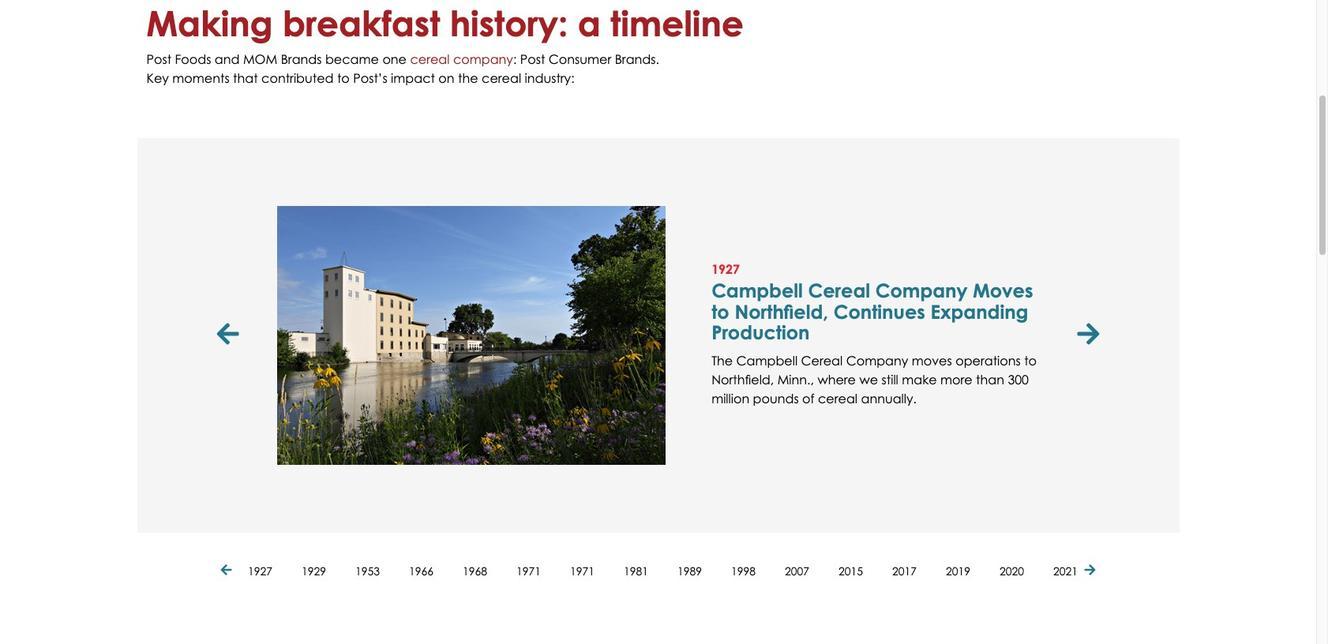 Task type: locate. For each thing, give the bounding box(es) containing it.
moments
[[173, 70, 230, 86]]

cereal for where
[[802, 353, 843, 369]]

2 vertical spatial to
[[1025, 353, 1037, 369]]

northfield, up million
[[712, 372, 774, 388]]

0 vertical spatial cereal
[[809, 279, 871, 303]]

company
[[876, 279, 968, 303], [847, 353, 909, 369]]

1927 inside 1927 campbell cereal company moves to northfield, continues expanding production
[[712, 261, 740, 277]]

than
[[977, 372, 1005, 388]]

next image
[[1085, 565, 1096, 578]]

contributed
[[262, 70, 334, 86]]

0 horizontal spatial 1971
[[517, 565, 541, 578]]

1 vertical spatial northfield,
[[712, 372, 774, 388]]

2015
[[839, 565, 864, 578]]

1927 for 1927 campbell cereal company moves to northfield, continues expanding production
[[712, 261, 740, 277]]

0 vertical spatial campbell
[[712, 279, 803, 303]]

1 horizontal spatial to
[[712, 300, 730, 324]]

brands
[[281, 51, 322, 67]]

1927 right previous icon
[[248, 565, 273, 578]]

to
[[337, 70, 350, 86], [712, 300, 730, 324], [1025, 353, 1037, 369]]

company up 'moves'
[[876, 279, 968, 303]]

1 horizontal spatial post
[[521, 51, 545, 67]]

1927 for 1927
[[248, 565, 273, 578]]

1 horizontal spatial 1927
[[712, 261, 740, 277]]

0 vertical spatial 1927
[[712, 261, 740, 277]]

1 vertical spatial campbell
[[737, 353, 798, 369]]

2020
[[1000, 565, 1025, 578]]

0 horizontal spatial cereal
[[410, 51, 450, 67]]

company inside 1927 campbell cereal company moves to northfield, continues expanding production
[[876, 279, 968, 303]]

breakfast
[[283, 3, 440, 45]]

1968
[[463, 565, 487, 578]]

1927 up the production
[[712, 261, 740, 277]]

cereal for production
[[809, 279, 871, 303]]

that
[[233, 70, 258, 86]]

1971 left the 1981
[[570, 565, 595, 578]]

to inside 1927 campbell cereal company moves to northfield, continues expanding production
[[712, 300, 730, 324]]

next image
[[1078, 323, 1100, 348]]

million
[[712, 391, 750, 407]]

make
[[902, 372, 938, 388]]

1998
[[732, 565, 756, 578]]

where
[[818, 372, 856, 388]]

to up 300
[[1025, 353, 1037, 369]]

previous image
[[221, 565, 236, 578]]

more
[[941, 372, 973, 388]]

to inside making breakfast history: a timeline post foods and mom brands became one cereal company : post consumer brands. key moments that contributed to post's impact on the cereal industry:
[[337, 70, 350, 86]]

moves
[[973, 279, 1034, 303]]

company
[[453, 51, 514, 67]]

0 horizontal spatial 1927
[[248, 565, 273, 578]]

1971
[[517, 565, 541, 578], [570, 565, 595, 578]]

1 vertical spatial company
[[847, 353, 909, 369]]

2 vertical spatial cereal
[[819, 391, 858, 407]]

cereal company link
[[410, 51, 514, 67]]

campbell for production
[[712, 279, 803, 303]]

campbell
[[712, 279, 803, 303], [737, 353, 798, 369]]

1 1971 from the left
[[517, 565, 541, 578]]

2 horizontal spatial to
[[1025, 353, 1037, 369]]

campbell inside 1927 campbell cereal company moves to northfield, continues expanding production
[[712, 279, 803, 303]]

1 vertical spatial cereal
[[802, 353, 843, 369]]

0 vertical spatial company
[[876, 279, 968, 303]]

0 vertical spatial northfield,
[[735, 300, 829, 324]]

1981
[[624, 565, 649, 578]]

1 horizontal spatial 1971
[[570, 565, 595, 578]]

1971 right 1968
[[517, 565, 541, 578]]

cereal down the where
[[819, 391, 858, 407]]

became
[[325, 51, 379, 67]]

300
[[1008, 372, 1029, 388]]

0 horizontal spatial post
[[147, 51, 172, 67]]

0 horizontal spatial to
[[337, 70, 350, 86]]

annually.
[[862, 391, 917, 407]]

minn.,
[[778, 372, 815, 388]]

campbell up the production
[[712, 279, 803, 303]]

cereal
[[809, 279, 871, 303], [802, 353, 843, 369]]

1 post from the left
[[147, 51, 172, 67]]

1 vertical spatial to
[[712, 300, 730, 324]]

mom
[[243, 51, 278, 67]]

the
[[458, 70, 479, 86]]

1 vertical spatial 1927
[[248, 565, 273, 578]]

company for moves
[[876, 279, 968, 303]]

company for moves
[[847, 353, 909, 369]]

cereal inside the campbell cereal company moves operations to northfield, minn., where we still make more than 300 million pounds of cereal annually.
[[802, 353, 843, 369]]

post up key
[[147, 51, 172, 67]]

to up the
[[712, 300, 730, 324]]

impact
[[391, 70, 435, 86]]

2 horizontal spatial cereal
[[819, 391, 858, 407]]

post right :
[[521, 51, 545, 67]]

post
[[147, 51, 172, 67], [521, 51, 545, 67]]

cereal inside 1927 campbell cereal company moves to northfield, continues expanding production
[[809, 279, 871, 303]]

a
[[578, 3, 601, 45]]

timeline
[[611, 3, 744, 45]]

foods
[[175, 51, 211, 67]]

0 vertical spatial to
[[337, 70, 350, 86]]

to down became
[[337, 70, 350, 86]]

making
[[147, 3, 273, 45]]

1 vertical spatial cereal
[[482, 70, 522, 86]]

brands.
[[615, 51, 660, 67]]

1927
[[712, 261, 740, 277], [248, 565, 273, 578]]

we
[[860, 372, 879, 388]]

northfield, up minn.,
[[735, 300, 829, 324]]

cereal
[[410, 51, 450, 67], [482, 70, 522, 86], [819, 391, 858, 407]]

production
[[712, 321, 810, 345]]

company inside the campbell cereal company moves operations to northfield, minn., where we still make more than 300 million pounds of cereal annually.
[[847, 353, 909, 369]]

campbell down the production
[[737, 353, 798, 369]]

campbell for where
[[737, 353, 798, 369]]

to inside the campbell cereal company moves operations to northfield, minn., where we still make more than 300 million pounds of cereal annually.
[[1025, 353, 1037, 369]]

northfield, inside the campbell cereal company moves operations to northfield, minn., where we still make more than 300 million pounds of cereal annually.
[[712, 372, 774, 388]]

cereal down :
[[482, 70, 522, 86]]

cereal up on
[[410, 51, 450, 67]]

northfield,
[[735, 300, 829, 324], [712, 372, 774, 388]]

company up we
[[847, 353, 909, 369]]

campbell inside the campbell cereal company moves operations to northfield, minn., where we still make more than 300 million pounds of cereal annually.
[[737, 353, 798, 369]]

of
[[803, 391, 815, 407]]



Task type: describe. For each thing, give the bounding box(es) containing it.
2 1971 from the left
[[570, 565, 595, 578]]

0 vertical spatial cereal
[[410, 51, 450, 67]]

operations
[[956, 353, 1021, 369]]

pounds
[[753, 391, 799, 407]]

1989
[[678, 565, 702, 578]]

carousel region
[[212, 138, 1105, 533]]

1953
[[356, 565, 380, 578]]

consumer
[[549, 51, 612, 67]]

2019
[[947, 565, 971, 578]]

key
[[147, 70, 169, 86]]

2021
[[1054, 565, 1078, 578]]

2007
[[785, 565, 810, 578]]

1927 campbell cereal company moves to northfield, continues expanding production
[[712, 261, 1034, 345]]

1 horizontal spatial cereal
[[482, 70, 522, 86]]

cereal inside the campbell cereal company moves operations to northfield, minn., where we still make more than 300 million pounds of cereal annually.
[[819, 391, 858, 407]]

post's
[[353, 70, 388, 86]]

1929
[[302, 565, 326, 578]]

still
[[882, 372, 899, 388]]

:
[[514, 51, 517, 67]]

one
[[383, 51, 407, 67]]

industry:
[[525, 70, 575, 86]]

the campbell cereal company moves operations to northfield, minn., where we still make more than 300 million pounds of cereal annually.
[[712, 353, 1037, 407]]

2017
[[893, 565, 917, 578]]

continues
[[834, 300, 926, 324]]

on
[[439, 70, 455, 86]]

the
[[712, 353, 733, 369]]

previous image
[[217, 323, 243, 348]]

and
[[215, 51, 240, 67]]

history:
[[450, 3, 568, 45]]

northfield, inside 1927 campbell cereal company moves to northfield, continues expanding production
[[735, 300, 829, 324]]

expanding
[[931, 300, 1029, 324]]

making breakfast history: a timeline post foods and mom brands became one cereal company : post consumer brands. key moments that contributed to post's impact on the cereal industry:
[[147, 3, 744, 86]]

2 post from the left
[[521, 51, 545, 67]]

1966
[[409, 565, 434, 578]]

moves
[[912, 353, 953, 369]]

the northfield plant viewed across a body of water image
[[277, 206, 666, 465]]



Task type: vqa. For each thing, say whether or not it's contained in the screenshot.
300
yes



